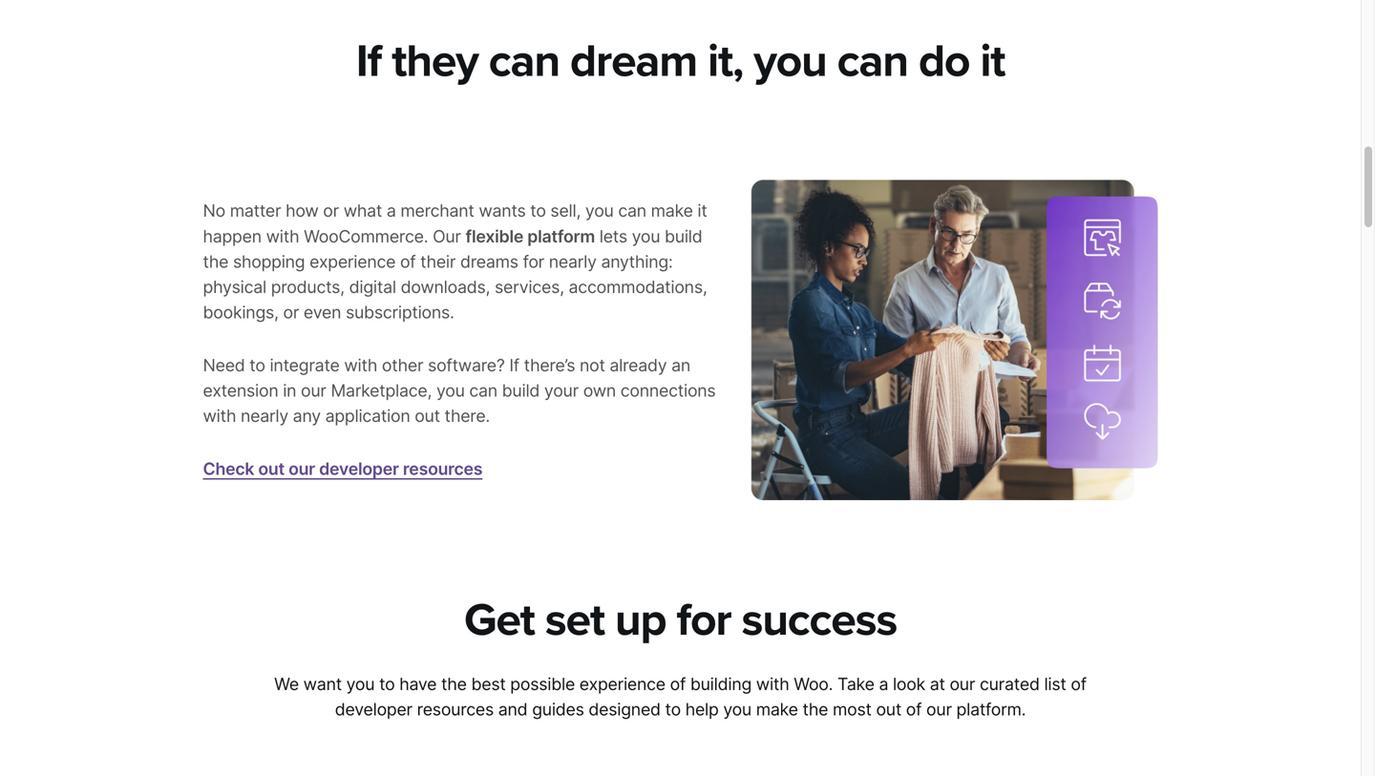 Task type: locate. For each thing, give the bounding box(es) containing it.
a
[[387, 201, 396, 221], [879, 675, 889, 695]]

software?
[[428, 355, 505, 376]]

even
[[304, 303, 341, 323]]

you down software?
[[437, 381, 465, 401]]

1 vertical spatial make
[[756, 700, 798, 721]]

resources down there.
[[403, 459, 483, 480]]

experience down woocommerce. at top left
[[310, 252, 396, 272]]

the down woo.
[[803, 700, 829, 721]]

developer
[[319, 459, 399, 480], [335, 700, 413, 721]]

developer inside 'we want you to have the best possible experience of building with woo. take a look at our curated list of developer resources and guides designed to help you make the most out of our platform.'
[[335, 700, 413, 721]]

1 horizontal spatial the
[[441, 675, 467, 695]]

you
[[754, 34, 827, 89], [586, 201, 614, 221], [632, 226, 660, 247], [437, 381, 465, 401], [346, 675, 375, 695], [723, 700, 752, 721]]

nearly inside lets you build the shopping experience of their dreams for nearly anything: physical products, digital downloads, services, accommodations, bookings, or even subscriptions.
[[549, 252, 597, 272]]

build
[[665, 226, 703, 247], [502, 381, 540, 401]]

out right check
[[258, 459, 285, 480]]

out down look
[[876, 700, 902, 721]]

make
[[651, 201, 693, 221], [756, 700, 798, 721]]

an
[[672, 355, 691, 376]]

0 vertical spatial a
[[387, 201, 396, 221]]

to left help
[[665, 700, 681, 721]]

or
[[323, 201, 339, 221], [283, 303, 299, 323]]

our
[[433, 226, 461, 247]]

1 vertical spatial build
[[502, 381, 540, 401]]

of
[[400, 252, 416, 272], [670, 675, 686, 695], [1071, 675, 1087, 695], [906, 700, 922, 721]]

sell,
[[551, 201, 581, 221]]

if
[[356, 34, 381, 89], [510, 355, 520, 376]]

resources
[[403, 459, 483, 480], [417, 700, 494, 721]]

most
[[833, 700, 872, 721]]

with up marketplace,
[[344, 355, 378, 376]]

1 vertical spatial for
[[677, 593, 731, 648]]

for down flexible platform
[[523, 252, 545, 272]]

of right list at the right
[[1071, 675, 1087, 695]]

flexible platform
[[466, 226, 595, 247]]

your
[[544, 381, 579, 401]]

no
[[203, 201, 225, 221]]

1 horizontal spatial for
[[677, 593, 731, 648]]

1 vertical spatial a
[[879, 675, 889, 695]]

dreams
[[460, 252, 519, 272]]

1 vertical spatial developer
[[335, 700, 413, 721]]

woocommerce.
[[304, 226, 428, 247]]

to inside need to integrate with other software? if there's not already an extension in our marketplace, you can build your own connections with nearly any application out there.
[[250, 355, 265, 376]]

you up lets
[[586, 201, 614, 221]]

downloads,
[[401, 277, 490, 298]]

can up lets
[[618, 201, 647, 221]]

1 vertical spatial resources
[[417, 700, 494, 721]]

not
[[580, 355, 605, 376]]

1 horizontal spatial or
[[323, 201, 339, 221]]

0 vertical spatial or
[[323, 201, 339, 221]]

to
[[530, 201, 546, 221], [250, 355, 265, 376], [379, 675, 395, 695], [665, 700, 681, 721]]

0 horizontal spatial if
[[356, 34, 381, 89]]

the
[[203, 252, 229, 272], [441, 675, 467, 695], [803, 700, 829, 721]]

the inside lets you build the shopping experience of their dreams for nearly anything: physical products, digital downloads, services, accommodations, bookings, or even subscriptions.
[[203, 252, 229, 272]]

to inside no matter how or what a merchant wants to sell, you can make it happen with woocommerce. our
[[530, 201, 546, 221]]

1 horizontal spatial if
[[510, 355, 520, 376]]

our right "in"
[[301, 381, 327, 401]]

nearly
[[549, 252, 597, 272], [241, 406, 288, 427]]

the down happen
[[203, 252, 229, 272]]

0 vertical spatial out
[[415, 406, 440, 427]]

can up there.
[[469, 381, 498, 401]]

1 horizontal spatial experience
[[580, 675, 666, 695]]

a inside no matter how or what a merchant wants to sell, you can make it happen with woocommerce. our
[[387, 201, 396, 221]]

1 vertical spatial nearly
[[241, 406, 288, 427]]

1 vertical spatial or
[[283, 303, 299, 323]]

out
[[415, 406, 440, 427], [258, 459, 285, 480], [876, 700, 902, 721]]

already
[[610, 355, 667, 376]]

build down there's
[[502, 381, 540, 401]]

0 vertical spatial the
[[203, 252, 229, 272]]

can inside need to integrate with other software? if there's not already an extension in our marketplace, you can build your own connections with nearly any application out there.
[[469, 381, 498, 401]]

if left the "they"
[[356, 34, 381, 89]]

0 vertical spatial build
[[665, 226, 703, 247]]

1 horizontal spatial build
[[665, 226, 703, 247]]

out left there.
[[415, 406, 440, 427]]

1 horizontal spatial make
[[756, 700, 798, 721]]

0 horizontal spatial for
[[523, 252, 545, 272]]

products,
[[271, 277, 345, 298]]

application
[[325, 406, 410, 427]]

you right the it,
[[754, 34, 827, 89]]

have
[[400, 675, 437, 695]]

our down any
[[289, 459, 315, 480]]

developer down have
[[335, 700, 413, 721]]

a left look
[[879, 675, 889, 695]]

1 vertical spatial out
[[258, 459, 285, 480]]

in
[[283, 381, 296, 401]]

woo.
[[794, 675, 833, 695]]

nearly inside need to integrate with other software? if there's not already an extension in our marketplace, you can build your own connections with nearly any application out there.
[[241, 406, 288, 427]]

platform.
[[957, 700, 1026, 721]]

developer down application
[[319, 459, 399, 480]]

our
[[301, 381, 327, 401], [289, 459, 315, 480], [950, 675, 976, 695], [927, 700, 952, 721]]

1 horizontal spatial nearly
[[549, 252, 597, 272]]

possible
[[510, 675, 575, 695]]

it
[[980, 34, 1005, 89], [698, 201, 708, 221]]

to up flexible platform
[[530, 201, 546, 221]]

experience up designed
[[580, 675, 666, 695]]

0 horizontal spatial out
[[258, 459, 285, 480]]

1 vertical spatial the
[[441, 675, 467, 695]]

lets you build the shopping experience of their dreams for nearly anything: physical products, digital downloads, services, accommodations, bookings, or even subscriptions.
[[203, 226, 708, 323]]

physical
[[203, 277, 266, 298]]

if they can dream it, you can do it
[[356, 34, 1005, 89]]

0 vertical spatial for
[[523, 252, 545, 272]]

merchant
[[401, 201, 474, 221]]

resources down best
[[417, 700, 494, 721]]

of left their
[[400, 252, 416, 272]]

to up extension
[[250, 355, 265, 376]]

need to integrate with other software? if there's not already an extension in our marketplace, you can build your own connections with nearly any application out there.
[[203, 355, 716, 427]]

1 horizontal spatial a
[[879, 675, 889, 695]]

0 horizontal spatial it
[[698, 201, 708, 221]]

build up anything:
[[665, 226, 703, 247]]

with left woo.
[[756, 675, 790, 695]]

make down woo.
[[756, 700, 798, 721]]

0 horizontal spatial build
[[502, 381, 540, 401]]

0 horizontal spatial make
[[651, 201, 693, 221]]

if left there's
[[510, 355, 520, 376]]

nearly down platform
[[549, 252, 597, 272]]

extension
[[203, 381, 278, 401]]

nearly down extension
[[241, 406, 288, 427]]

their
[[421, 252, 456, 272]]

we
[[274, 675, 299, 695]]

1 vertical spatial if
[[510, 355, 520, 376]]

they
[[392, 34, 478, 89]]

make up anything:
[[651, 201, 693, 221]]

wants
[[479, 201, 526, 221]]

services,
[[495, 277, 564, 298]]

0 vertical spatial experience
[[310, 252, 396, 272]]

or down products,
[[283, 303, 299, 323]]

any
[[293, 406, 321, 427]]

1 vertical spatial experience
[[580, 675, 666, 695]]

2 vertical spatial the
[[803, 700, 829, 721]]

1 horizontal spatial out
[[415, 406, 440, 427]]

0 horizontal spatial a
[[387, 201, 396, 221]]

1 vertical spatial it
[[698, 201, 708, 221]]

can
[[489, 34, 560, 89], [838, 34, 908, 89], [618, 201, 647, 221], [469, 381, 498, 401]]

0 vertical spatial nearly
[[549, 252, 597, 272]]

2 horizontal spatial out
[[876, 700, 902, 721]]

it,
[[708, 34, 743, 89]]

check out our developer resources link
[[203, 459, 483, 480]]

with up shopping on the top of page
[[266, 226, 299, 247]]

0 horizontal spatial experience
[[310, 252, 396, 272]]

with down extension
[[203, 406, 236, 427]]

for right up
[[677, 593, 731, 648]]

check
[[203, 459, 254, 480]]

1 horizontal spatial it
[[980, 34, 1005, 89]]

curated
[[980, 675, 1040, 695]]

2 vertical spatial out
[[876, 700, 902, 721]]

bookings,
[[203, 303, 279, 323]]

0 horizontal spatial nearly
[[241, 406, 288, 427]]

lets
[[600, 226, 628, 247]]

with
[[266, 226, 299, 247], [344, 355, 378, 376], [203, 406, 236, 427], [756, 675, 790, 695]]

0 horizontal spatial or
[[283, 303, 299, 323]]

you up anything:
[[632, 226, 660, 247]]

a right what
[[387, 201, 396, 221]]

the left best
[[441, 675, 467, 695]]

or right how
[[323, 201, 339, 221]]

experience inside 'we want you to have the best possible experience of building with woo. take a look at our curated list of developer resources and guides designed to help you make the most out of our platform.'
[[580, 675, 666, 695]]

no matter how or what a merchant wants to sell, you can make it happen with woocommerce. our
[[203, 201, 708, 247]]

do
[[919, 34, 970, 89]]

or inside lets you build the shopping experience of their dreams for nearly anything: physical products, digital downloads, services, accommodations, bookings, or even subscriptions.
[[283, 303, 299, 323]]

of inside lets you build the shopping experience of their dreams for nearly anything: physical products, digital downloads, services, accommodations, bookings, or even subscriptions.
[[400, 252, 416, 272]]

0 vertical spatial make
[[651, 201, 693, 221]]

for
[[523, 252, 545, 272], [677, 593, 731, 648]]

2 horizontal spatial the
[[803, 700, 829, 721]]

for inside lets you build the shopping experience of their dreams for nearly anything: physical products, digital downloads, services, accommodations, bookings, or even subscriptions.
[[523, 252, 545, 272]]

0 horizontal spatial the
[[203, 252, 229, 272]]

own
[[583, 381, 616, 401]]

experience
[[310, 252, 396, 272], [580, 675, 666, 695]]



Task type: vqa. For each thing, say whether or not it's contained in the screenshot.
Service navigation menu ELEMENT
no



Task type: describe. For each thing, give the bounding box(es) containing it.
experience inside lets you build the shopping experience of their dreams for nearly anything: physical products, digital downloads, services, accommodations, bookings, or even subscriptions.
[[310, 252, 396, 272]]

success
[[742, 593, 897, 648]]

0 vertical spatial developer
[[319, 459, 399, 480]]

our inside need to integrate with other software? if there's not already an extension in our marketplace, you can build your own connections with nearly any application out there.
[[301, 381, 327, 401]]

best
[[471, 675, 506, 695]]

make inside no matter how or what a merchant wants to sell, you can make it happen with woocommerce. our
[[651, 201, 693, 221]]

check out our developer resources
[[203, 459, 483, 480]]

out inside 'we want you to have the best possible experience of building with woo. take a look at our curated list of developer resources and guides designed to help you make the most out of our platform.'
[[876, 700, 902, 721]]

build inside need to integrate with other software? if there's not already an extension in our marketplace, you can build your own connections with nearly any application out there.
[[502, 381, 540, 401]]

our right at
[[950, 675, 976, 695]]

we want you to have the best possible experience of building with woo. take a look at our curated list of developer resources and guides designed to help you make the most out of our platform.
[[274, 675, 1087, 721]]

marketplace,
[[331, 381, 432, 401]]

you inside no matter how or what a merchant wants to sell, you can make it happen with woocommerce. our
[[586, 201, 614, 221]]

our down at
[[927, 700, 952, 721]]

0 vertical spatial it
[[980, 34, 1005, 89]]

0 vertical spatial if
[[356, 34, 381, 89]]

or inside no matter how or what a merchant wants to sell, you can make it happen with woocommerce. our
[[323, 201, 339, 221]]

building
[[691, 675, 752, 695]]

out inside need to integrate with other software? if there's not already an extension in our marketplace, you can build your own connections with nearly any application out there.
[[415, 406, 440, 427]]

platform
[[528, 226, 595, 247]]

look
[[893, 675, 926, 695]]

anything:
[[601, 252, 673, 272]]

flexible
[[466, 226, 524, 247]]

connections
[[621, 381, 716, 401]]

designed
[[589, 700, 661, 721]]

subscriptions.
[[346, 303, 454, 323]]

make inside 'we want you to have the best possible experience of building with woo. take a look at our curated list of developer resources and guides designed to help you make the most out of our platform.'
[[756, 700, 798, 721]]

need
[[203, 355, 245, 376]]

you inside lets you build the shopping experience of their dreams for nearly anything: physical products, digital downloads, services, accommodations, bookings, or even subscriptions.
[[632, 226, 660, 247]]

dream
[[570, 34, 697, 89]]

you right want
[[346, 675, 375, 695]]

take
[[838, 675, 875, 695]]

want
[[303, 675, 342, 695]]

a inside 'we want you to have the best possible experience of building with woo. take a look at our curated list of developer resources and guides designed to help you make the most out of our platform.'
[[879, 675, 889, 695]]

there.
[[445, 406, 490, 427]]

other
[[382, 355, 424, 376]]

at
[[930, 675, 946, 695]]

how
[[286, 201, 319, 221]]

with inside no matter how or what a merchant wants to sell, you can make it happen with woocommerce. our
[[266, 226, 299, 247]]

can right the "they"
[[489, 34, 560, 89]]

of down look
[[906, 700, 922, 721]]

happen
[[203, 226, 262, 247]]

shopping
[[233, 252, 305, 272]]

to left have
[[379, 675, 395, 695]]

digital
[[349, 277, 396, 298]]

get
[[464, 593, 535, 648]]

resources inside 'we want you to have the best possible experience of building with woo. take a look at our curated list of developer resources and guides designed to help you make the most out of our platform.'
[[417, 700, 494, 721]]

matter
[[230, 201, 281, 221]]

it inside no matter how or what a merchant wants to sell, you can make it happen with woocommerce. our
[[698, 201, 708, 221]]

and
[[498, 700, 528, 721]]

can left do
[[838, 34, 908, 89]]

you inside need to integrate with other software? if there's not already an extension in our marketplace, you can build your own connections with nearly any application out there.
[[437, 381, 465, 401]]

guides
[[532, 700, 584, 721]]

help
[[686, 700, 719, 721]]

can inside no matter how or what a merchant wants to sell, you can make it happen with woocommerce. our
[[618, 201, 647, 221]]

set
[[545, 593, 605, 648]]

of up help
[[670, 675, 686, 695]]

up
[[615, 593, 666, 648]]

with inside 'we want you to have the best possible experience of building with woo. take a look at our curated list of developer resources and guides designed to help you make the most out of our platform.'
[[756, 675, 790, 695]]

0 vertical spatial resources
[[403, 459, 483, 480]]

what
[[344, 201, 382, 221]]

you down building
[[723, 700, 752, 721]]

build inside lets you build the shopping experience of their dreams for nearly anything: physical products, digital downloads, services, accommodations, bookings, or even subscriptions.
[[665, 226, 703, 247]]

there's
[[524, 355, 575, 376]]

list
[[1045, 675, 1067, 695]]

get set up for success
[[464, 593, 897, 648]]

accommodations,
[[569, 277, 708, 298]]

if inside need to integrate with other software? if there's not already an extension in our marketplace, you can build your own connections with nearly any application out there.
[[510, 355, 520, 376]]

integrate
[[270, 355, 340, 376]]



